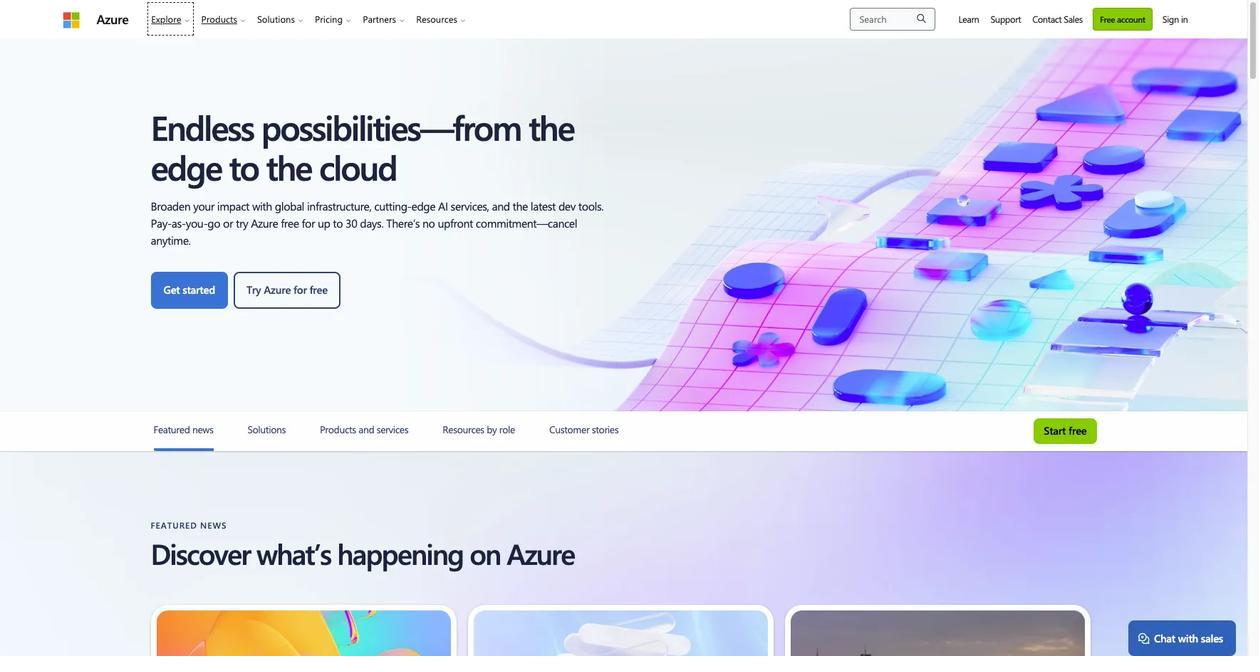Task type: locate. For each thing, give the bounding box(es) containing it.
free account link
[[1093, 7, 1153, 30]]

cloud
[[319, 144, 397, 190]]

free right for at the left top of page
[[310, 283, 328, 297]]

support
[[991, 13, 1021, 25]]

sign in link
[[1157, 0, 1194, 38]]

azure left the explore
[[97, 10, 128, 27]]

azure left for at the left top of page
[[264, 283, 291, 297]]

the
[[529, 104, 574, 150], [266, 144, 311, 190]]

0 vertical spatial free
[[310, 283, 328, 297]]

sales
[[1064, 13, 1083, 25]]

0 horizontal spatial the
[[266, 144, 311, 190]]

free right start
[[1069, 424, 1087, 438]]

sign in
[[1163, 13, 1188, 25]]

0 horizontal spatial azure
[[97, 10, 128, 27]]

products button
[[196, 0, 251, 38]]

try
[[246, 283, 261, 297]]

learn
[[959, 13, 979, 25]]

to
[[229, 144, 258, 190]]

with
[[1178, 632, 1199, 646]]

1 vertical spatial azure
[[264, 283, 291, 297]]

1 horizontal spatial free
[[1069, 424, 1087, 438]]

learn link
[[953, 0, 985, 38]]

start free
[[1044, 424, 1087, 438]]

resources button
[[411, 0, 472, 38]]

chat with sales button
[[1129, 621, 1236, 657]]

in
[[1181, 13, 1188, 25]]

partners button
[[357, 0, 411, 38]]

support link
[[985, 0, 1027, 38]]

0 vertical spatial azure
[[97, 10, 128, 27]]

free
[[310, 283, 328, 297], [1069, 424, 1087, 438]]

contact sales
[[1033, 13, 1083, 25]]

endless possibilities—from the edge to the cloud
[[151, 104, 574, 190]]

solutions button
[[251, 0, 309, 38]]

1 horizontal spatial azure
[[264, 283, 291, 297]]

1 vertical spatial free
[[1069, 424, 1087, 438]]

products
[[201, 13, 237, 25]]

free
[[1100, 13, 1115, 25]]

try azure for free button
[[234, 272, 341, 309]]

azure
[[97, 10, 128, 27], [264, 283, 291, 297]]

contact
[[1033, 13, 1062, 25]]

for
[[293, 283, 307, 297]]



Task type: vqa. For each thing, say whether or not it's contained in the screenshot.
'How AI relates to cognitive APIs APIs—application programming interfaces—connect applications to other systems, services, or applications. When you use cognitive APIs, you're requesting access to a library of domain-specific intelligent models.'
no



Task type: describe. For each thing, give the bounding box(es) containing it.
get started button
[[151, 272, 228, 309]]

1 horizontal spatial the
[[529, 104, 574, 150]]

azure inside button
[[264, 283, 291, 297]]

azure inside the primary element
[[97, 10, 128, 27]]

account
[[1117, 13, 1146, 25]]

hero banner image image
[[0, 38, 1248, 412]]

pricing
[[315, 13, 343, 25]]

featured news image
[[154, 449, 213, 452]]

endless
[[151, 104, 254, 150]]

explore
[[151, 13, 181, 25]]

get
[[164, 283, 180, 297]]

primary element
[[54, 0, 480, 38]]

free account
[[1100, 13, 1146, 25]]

get started
[[164, 283, 215, 297]]

azure link
[[97, 10, 128, 27]]

start free button
[[1034, 419, 1097, 445]]

Search azure.com text field
[[850, 7, 936, 30]]

sign
[[1163, 13, 1179, 25]]

started
[[183, 283, 215, 297]]

Global search field
[[850, 7, 936, 30]]

possibilities—from
[[261, 104, 521, 150]]

chat
[[1154, 632, 1176, 646]]

pricing button
[[309, 0, 357, 38]]

start
[[1044, 424, 1066, 438]]

sales
[[1201, 632, 1223, 646]]

contact sales link
[[1027, 0, 1089, 38]]

chat with sales
[[1154, 632, 1223, 646]]

resources
[[416, 13, 458, 25]]

partners
[[363, 13, 396, 25]]

edge
[[151, 144, 221, 190]]

try azure for free
[[246, 283, 328, 297]]

0 horizontal spatial free
[[310, 283, 328, 297]]

solutions
[[257, 13, 295, 25]]

explore button
[[146, 0, 196, 38]]



